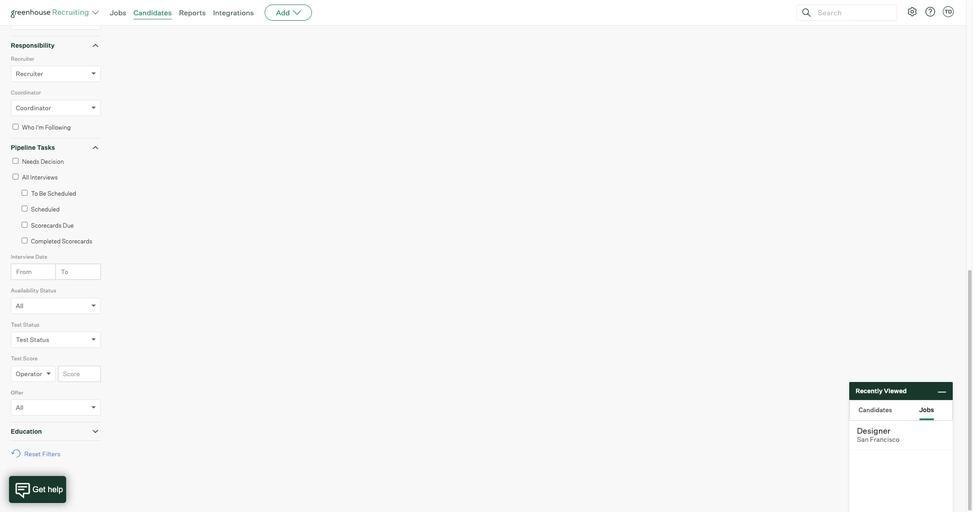Task type: describe. For each thing, give the bounding box(es) containing it.
jobs inside tab list
[[919, 406, 934, 413]]

Completed Scorecards checkbox
[[22, 238, 27, 244]]

recruiter element
[[11, 54, 101, 88]]

decision
[[41, 158, 64, 165]]

due
[[63, 222, 74, 229]]

scorecards due
[[31, 222, 74, 229]]

completed
[[31, 238, 61, 245]]

1 horizontal spatial candidates
[[859, 406, 892, 413]]

tasks
[[37, 144, 55, 151]]

following
[[45, 124, 71, 131]]

All Interviews checkbox
[[13, 174, 18, 180]]

all interviews
[[22, 174, 58, 181]]

Scheduled checkbox
[[22, 206, 27, 212]]

td button
[[941, 5, 956, 19]]

reset filters button
[[11, 445, 65, 462]]

jobs link
[[110, 8, 126, 17]]

score
[[23, 355, 38, 362]]

designer san francisco
[[857, 426, 900, 444]]

0 vertical spatial credited to
[[11, 3, 40, 10]]

0 horizontal spatial jobs
[[110, 8, 126, 17]]

add button
[[265, 5, 312, 21]]

filters
[[42, 450, 60, 458]]

education
[[11, 428, 42, 435]]

integrations
[[213, 8, 254, 17]]

offer element
[[11, 388, 101, 422]]

greenhouse recruiting image
[[11, 7, 92, 18]]

Who I'm Following checkbox
[[13, 124, 18, 129]]

who i'm following
[[22, 124, 71, 131]]

0 vertical spatial all
[[22, 174, 29, 181]]

viewed
[[884, 387, 907, 395]]

0 vertical spatial coordinator
[[11, 89, 41, 96]]

responsibility
[[11, 41, 55, 49]]

availability status
[[11, 287, 56, 294]]

To Be Scheduled checkbox
[[22, 190, 27, 196]]

needs
[[22, 158, 39, 165]]

1 horizontal spatial scorecards
[[62, 238, 92, 245]]

recently viewed
[[856, 387, 907, 395]]

Search text field
[[816, 6, 889, 19]]

francisco
[[870, 436, 900, 444]]

reset
[[24, 450, 41, 458]]

tab list containing candidates
[[850, 401, 952, 420]]

i'm
[[36, 124, 44, 131]]

configure image
[[907, 6, 918, 17]]



Task type: vqa. For each thing, say whether or not it's contained in the screenshot.
"Applied"
no



Task type: locate. For each thing, give the bounding box(es) containing it.
0 vertical spatial scheduled
[[48, 190, 76, 197]]

0 vertical spatial jobs
[[110, 8, 126, 17]]

test for test status
[[11, 321, 22, 328]]

status for test status
[[23, 321, 39, 328]]

interview date
[[11, 253, 47, 260]]

coordinator
[[11, 89, 41, 96], [16, 104, 51, 111]]

scheduled down be
[[31, 206, 60, 213]]

candidates down recently viewed
[[859, 406, 892, 413]]

candidates
[[133, 8, 172, 17], [859, 406, 892, 413]]

add
[[276, 8, 290, 17]]

credited
[[11, 3, 33, 10], [16, 18, 41, 25]]

td button
[[943, 6, 954, 17]]

status for all
[[40, 287, 56, 294]]

scheduled
[[48, 190, 76, 197], [31, 206, 60, 213]]

interviews
[[30, 174, 58, 181]]

1 vertical spatial jobs
[[919, 406, 934, 413]]

status up score
[[30, 336, 49, 344]]

test status
[[11, 321, 39, 328], [16, 336, 49, 344]]

status
[[40, 287, 56, 294], [23, 321, 39, 328], [30, 336, 49, 344]]

test status down availability
[[11, 321, 39, 328]]

test status up score
[[16, 336, 49, 344]]

0 vertical spatial recruiter
[[11, 55, 34, 62]]

completed scorecards
[[31, 238, 92, 245]]

1 vertical spatial recruiter
[[16, 70, 43, 78]]

0 vertical spatial status
[[40, 287, 56, 294]]

test status element
[[11, 320, 101, 354]]

credited to element
[[11, 2, 101, 36]]

reports
[[179, 8, 206, 17]]

scorecards
[[31, 222, 62, 229], [62, 238, 92, 245]]

recently
[[856, 387, 883, 395]]

0 horizontal spatial candidates
[[133, 8, 172, 17]]

1 horizontal spatial jobs
[[919, 406, 934, 413]]

reports link
[[179, 8, 206, 17]]

td
[[945, 9, 952, 15]]

Needs Decision checkbox
[[13, 158, 18, 164]]

pipeline tasks
[[11, 144, 55, 151]]

status right availability
[[40, 287, 56, 294]]

recruiter
[[11, 55, 34, 62], [16, 70, 43, 78]]

integrations link
[[213, 8, 254, 17]]

all for offer
[[16, 404, 24, 412]]

status down availability status element
[[23, 321, 39, 328]]

credited to
[[11, 3, 40, 10], [16, 18, 50, 25]]

1 vertical spatial scorecards
[[62, 238, 92, 245]]

availability status element
[[11, 286, 101, 320]]

operator
[[16, 370, 42, 378]]

0 vertical spatial scorecards
[[31, 222, 62, 229]]

all down availability
[[16, 302, 24, 310]]

1 vertical spatial credited
[[16, 18, 41, 25]]

test score
[[11, 355, 38, 362]]

scheduled right be
[[48, 190, 76, 197]]

1 vertical spatial coordinator
[[16, 104, 51, 111]]

test for operator
[[11, 355, 22, 362]]

from
[[16, 268, 32, 276]]

0 vertical spatial candidates
[[133, 8, 172, 17]]

all inside offer element
[[16, 404, 24, 412]]

needs decision
[[22, 158, 64, 165]]

1 vertical spatial candidates
[[859, 406, 892, 413]]

Scorecards Due checkbox
[[22, 222, 27, 228]]

2 vertical spatial status
[[30, 336, 49, 344]]

0 vertical spatial test status
[[11, 321, 39, 328]]

1 vertical spatial scheduled
[[31, 206, 60, 213]]

to
[[34, 3, 40, 10], [43, 18, 50, 25], [31, 190, 38, 197], [61, 268, 68, 276]]

who
[[22, 124, 34, 131]]

reset filters
[[24, 450, 60, 458]]

test
[[11, 321, 22, 328], [16, 336, 29, 344], [11, 355, 22, 362]]

all inside availability status element
[[16, 302, 24, 310]]

1 vertical spatial all
[[16, 302, 24, 310]]

to be scheduled
[[31, 190, 76, 197]]

pipeline
[[11, 144, 36, 151]]

coordinator element
[[11, 88, 101, 122]]

scorecards down due
[[62, 238, 92, 245]]

candidates right jobs link
[[133, 8, 172, 17]]

0 vertical spatial credited
[[11, 3, 33, 10]]

scorecards up the completed
[[31, 222, 62, 229]]

1 vertical spatial test status
[[16, 336, 49, 344]]

san
[[857, 436, 869, 444]]

2 vertical spatial test
[[11, 355, 22, 362]]

1 vertical spatial credited to
[[16, 18, 50, 25]]

jobs
[[110, 8, 126, 17], [919, 406, 934, 413]]

availability
[[11, 287, 39, 294]]

designer
[[857, 426, 891, 436]]

1 vertical spatial status
[[23, 321, 39, 328]]

0 vertical spatial test
[[11, 321, 22, 328]]

all for availability status
[[16, 302, 24, 310]]

offer
[[11, 389, 23, 396]]

interview
[[11, 253, 34, 260]]

tab list
[[850, 401, 952, 420]]

all
[[22, 174, 29, 181], [16, 302, 24, 310], [16, 404, 24, 412]]

date
[[35, 253, 47, 260]]

all down offer
[[16, 404, 24, 412]]

candidates link
[[133, 8, 172, 17]]

1 vertical spatial test
[[16, 336, 29, 344]]

all right all interviews option
[[22, 174, 29, 181]]

be
[[39, 190, 46, 197]]

0 horizontal spatial scorecards
[[31, 222, 62, 229]]

2 vertical spatial all
[[16, 404, 24, 412]]

Score number field
[[58, 366, 101, 382]]



